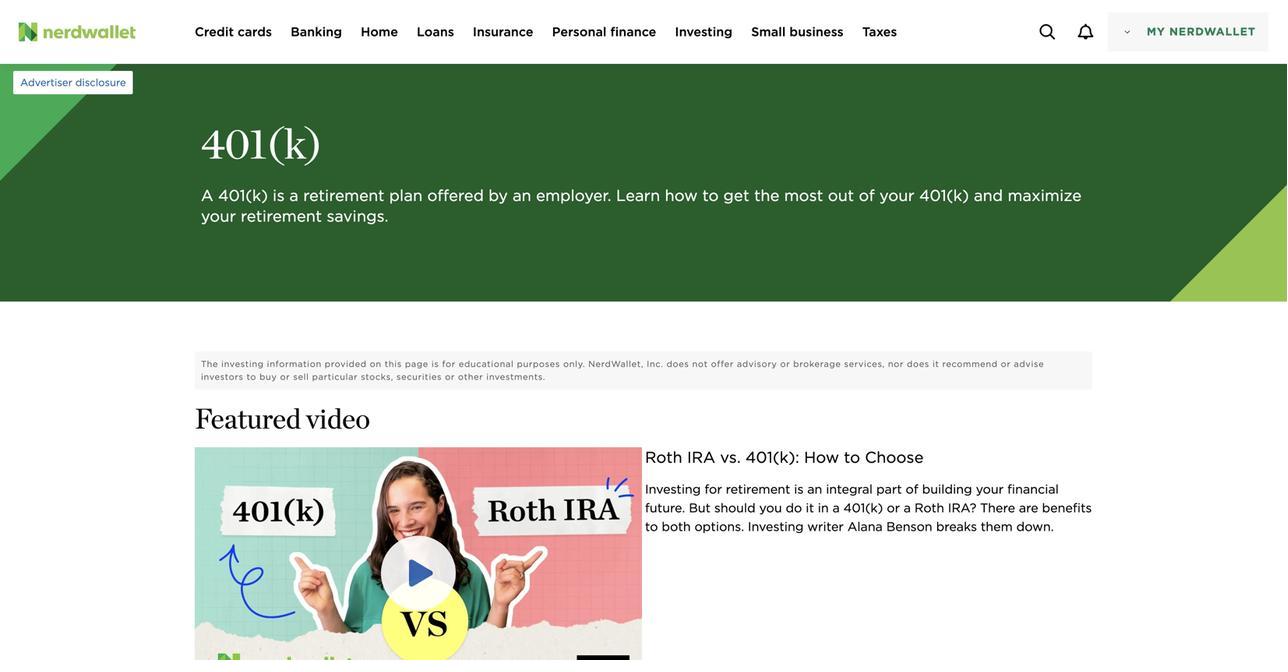 Task type: vqa. For each thing, say whether or not it's contained in the screenshot.
offer
yes



Task type: describe. For each thing, give the bounding box(es) containing it.
advertiser disclosure image
[[13, 65, 133, 100]]

it inside investing for retirement is an integral part of building your financial future. but should you do it in a 401(k) or a roth ira? there are benefits to both options. investing writer alana benson breaks them down.
[[806, 500, 815, 516]]

an inside a 401(k) is a retirement plan offered by an employer. learn how to get the most out of your 401(k) and maximize your retirement savings.
[[513, 186, 532, 205]]

personal finance
[[552, 24, 657, 39]]

nerdwallet
[[1170, 25, 1257, 38]]

choose
[[865, 448, 924, 467]]

401(k):
[[746, 448, 800, 467]]

brokerage
[[794, 359, 842, 369]]

most
[[785, 186, 824, 205]]

featured
[[195, 402, 301, 435]]

benefits
[[1043, 500, 1093, 516]]

provided
[[325, 359, 367, 369]]

401(k) right "a"
[[218, 186, 268, 205]]

investors
[[201, 372, 244, 382]]

or right advisory
[[781, 359, 791, 369]]

2 vertical spatial investing
[[748, 519, 804, 534]]

a 401(k) is a retirement plan offered by an employer. learn how to get the most out of your 401(k) and maximize your retirement savings.
[[201, 186, 1082, 226]]

part
[[877, 482, 903, 497]]

to inside a 401(k) is a retirement plan offered by an employer. learn how to get the most out of your 401(k) and maximize your retirement savings.
[[703, 186, 719, 205]]

offer
[[711, 359, 734, 369]]

is inside the investing information provided on this page is for educational purposes only. nerdwallet, inc. does not offer advisory or brokerage services, nor does it recommend or advise investors to buy or sell particular stocks, securities or other investments.
[[432, 359, 439, 369]]

other
[[458, 372, 484, 382]]

integral
[[826, 482, 873, 497]]

or left other at bottom left
[[445, 372, 455, 382]]

is inside a 401(k) is a retirement plan offered by an employer. learn how to get the most out of your 401(k) and maximize your retirement savings.
[[273, 186, 285, 205]]

retirement inside investing for retirement is an integral part of building your financial future. but should you do it in a 401(k) or a roth ira? there are benefits to both options. investing writer alana benson breaks them down.
[[726, 482, 791, 497]]

business
[[790, 24, 844, 39]]

cards
[[238, 24, 272, 39]]

investing for investing for retirement is an integral part of building your financial future. but should you do it in a 401(k) or a roth ira? there are benefits to both options. investing writer alana benson breaks them down.
[[645, 482, 701, 497]]

maximize
[[1008, 186, 1082, 205]]

it inside the investing information provided on this page is for educational purposes only. nerdwallet, inc. does not offer advisory or brokerage services, nor does it recommend or advise investors to buy or sell particular stocks, securities or other investments.
[[933, 359, 940, 369]]

to right the "how"
[[844, 448, 861, 467]]

401(k) left and
[[920, 186, 970, 205]]

video preview image image
[[195, 447, 642, 660]]

loans button
[[417, 23, 454, 41]]

advise
[[1015, 359, 1045, 369]]

breaks
[[937, 519, 978, 534]]

home
[[361, 24, 398, 39]]

the investing information provided on this page is for educational purposes only. nerdwallet, inc. does not offer advisory or brokerage services, nor does it recommend or advise investors to buy or sell particular stocks, securities or other investments.
[[201, 359, 1045, 382]]

securities
[[397, 372, 442, 382]]

play image
[[398, 551, 442, 595]]

employer.
[[536, 186, 612, 205]]

personal
[[552, 24, 607, 39]]

my nerdwallet
[[1147, 25, 1257, 38]]

information
[[267, 359, 322, 369]]

educational
[[459, 359, 514, 369]]

nor
[[889, 359, 904, 369]]

roth ira vs. 401(k): how to choose
[[645, 448, 924, 467]]

them
[[981, 519, 1013, 534]]

nerdwallet home page image
[[19, 23, 37, 41]]

0 horizontal spatial your
[[201, 207, 236, 226]]

401(k) inside investing for retirement is an integral part of building your financial future. but should you do it in a 401(k) or a roth ira? there are benefits to both options. investing writer alana benson breaks them down.
[[844, 500, 884, 516]]

but
[[689, 500, 711, 516]]

alana
[[848, 519, 883, 534]]

and
[[974, 186, 1004, 205]]

by
[[489, 186, 508, 205]]

a inside a 401(k) is a retirement plan offered by an employer. learn how to get the most out of your 401(k) and maximize your retirement savings.
[[290, 186, 299, 205]]

search image
[[1040, 24, 1056, 40]]

are
[[1020, 500, 1039, 516]]

advisory
[[737, 359, 778, 369]]

1 does from the left
[[667, 359, 690, 369]]

0 vertical spatial your
[[880, 186, 915, 205]]

banking
[[291, 24, 342, 39]]

your inside investing for retirement is an integral part of building your financial future. but should you do it in a 401(k) or a roth ira? there are benefits to both options. investing writer alana benson breaks them down.
[[976, 482, 1004, 497]]

down.
[[1017, 519, 1054, 534]]

do
[[786, 500, 802, 516]]

my
[[1147, 25, 1166, 38]]

benson
[[887, 519, 933, 534]]

on
[[370, 359, 382, 369]]

future.
[[645, 500, 686, 516]]

inc.
[[647, 359, 664, 369]]

not
[[693, 359, 708, 369]]

building
[[923, 482, 973, 497]]

investing for investing
[[675, 24, 733, 39]]

only.
[[564, 359, 586, 369]]

video
[[306, 402, 370, 435]]

how
[[665, 186, 698, 205]]

ira
[[688, 448, 716, 467]]



Task type: locate. For each thing, give the bounding box(es) containing it.
0 vertical spatial is
[[273, 186, 285, 205]]

retirement left savings.
[[241, 207, 322, 226]]

how
[[805, 448, 840, 467]]

credit cards
[[195, 24, 272, 39]]

1 vertical spatial your
[[201, 207, 236, 226]]

is inside investing for retirement is an integral part of building your financial future. but should you do it in a 401(k) or a roth ira? there are benefits to both options. investing writer alana benson breaks them down.
[[795, 482, 804, 497]]

0 horizontal spatial does
[[667, 359, 690, 369]]

1 horizontal spatial your
[[880, 186, 915, 205]]

2 vertical spatial retirement
[[726, 482, 791, 497]]

does right 'nor'
[[907, 359, 930, 369]]

0 vertical spatial for
[[442, 359, 456, 369]]

to inside the investing information provided on this page is for educational purposes only. nerdwallet, inc. does not offer advisory or brokerage services, nor does it recommend or advise investors to buy or sell particular stocks, securities or other investments.
[[247, 372, 257, 382]]

investing for retirement is an integral part of building your financial future. but should you do it in a 401(k) or a roth ira? there are benefits to both options. investing writer alana benson breaks them down.
[[645, 482, 1096, 534]]

roth left ira
[[645, 448, 683, 467]]

your up there
[[976, 482, 1004, 497]]

2 horizontal spatial your
[[976, 482, 1004, 497]]

1 vertical spatial investing
[[645, 482, 701, 497]]

services,
[[845, 359, 885, 369]]

roth inside investing for retirement is an integral part of building your financial future. but should you do it in a 401(k) or a roth ira? there are benefits to both options. investing writer alana benson breaks them down.
[[915, 500, 945, 516]]

2 horizontal spatial a
[[904, 500, 911, 516]]

for
[[442, 359, 456, 369], [705, 482, 723, 497]]

1 horizontal spatial is
[[432, 359, 439, 369]]

1 vertical spatial of
[[906, 482, 919, 497]]

for inside investing for retirement is an integral part of building your financial future. but should you do it in a 401(k) or a roth ira? there are benefits to both options. investing writer alana benson breaks them down.
[[705, 482, 723, 497]]

investing
[[221, 359, 264, 369]]

credit
[[195, 24, 234, 39]]

of
[[859, 186, 875, 205], [906, 482, 919, 497]]

0 horizontal spatial it
[[806, 500, 815, 516]]

taxes
[[863, 24, 898, 39]]

sell
[[293, 372, 309, 382]]

a
[[290, 186, 299, 205], [833, 500, 840, 516], [904, 500, 911, 516]]

it left in
[[806, 500, 815, 516]]

small business
[[752, 24, 844, 39]]

investing left small
[[675, 24, 733, 39]]

or inside investing for retirement is an integral part of building your financial future. but should you do it in a 401(k) or a roth ira? there are benefits to both options. investing writer alana benson breaks them down.
[[887, 500, 900, 516]]

insurance button
[[473, 23, 534, 41]]

writer
[[808, 519, 844, 534]]

out
[[828, 186, 855, 205]]

of inside investing for retirement is an integral part of building your financial future. but should you do it in a 401(k) or a roth ira? there are benefits to both options. investing writer alana benson breaks them down.
[[906, 482, 919, 497]]

ira?
[[949, 500, 977, 516]]

to
[[703, 186, 719, 205], [247, 372, 257, 382], [844, 448, 861, 467], [645, 519, 658, 534]]

your down "a"
[[201, 207, 236, 226]]

0 vertical spatial it
[[933, 359, 940, 369]]

for inside the investing information provided on this page is for educational purposes only. nerdwallet, inc. does not offer advisory or brokerage services, nor does it recommend or advise investors to buy or sell particular stocks, securities or other investments.
[[442, 359, 456, 369]]

investing up future.
[[645, 482, 701, 497]]

roth down building
[[915, 500, 945, 516]]

1 horizontal spatial it
[[933, 359, 940, 369]]

financial
[[1008, 482, 1059, 497]]

an right by
[[513, 186, 532, 205]]

1 horizontal spatial does
[[907, 359, 930, 369]]

1 horizontal spatial an
[[808, 482, 823, 497]]

featured video
[[195, 402, 370, 435]]

this
[[385, 359, 402, 369]]

of right part
[[906, 482, 919, 497]]

0 horizontal spatial an
[[513, 186, 532, 205]]

plan
[[389, 186, 423, 205]]

your right the out
[[880, 186, 915, 205]]

1 horizontal spatial for
[[705, 482, 723, 497]]

offered
[[428, 186, 484, 205]]

loans
[[417, 24, 454, 39]]

or down part
[[887, 500, 900, 516]]

0 vertical spatial an
[[513, 186, 532, 205]]

both
[[662, 519, 691, 534]]

to down investing
[[247, 372, 257, 382]]

a
[[201, 186, 214, 205]]

to inside investing for retirement is an integral part of building your financial future. but should you do it in a 401(k) or a roth ira? there are benefits to both options. investing writer alana benson breaks them down.
[[645, 519, 658, 534]]

401(k) up alana
[[844, 500, 884, 516]]

should
[[715, 500, 756, 516]]

0 horizontal spatial of
[[859, 186, 875, 205]]

investing button
[[675, 23, 733, 41]]

0 horizontal spatial a
[[290, 186, 299, 205]]

banking button
[[291, 23, 342, 41]]

buy
[[260, 372, 277, 382]]

0 vertical spatial retirement
[[303, 186, 385, 205]]

nerdwallet home page link
[[19, 23, 176, 41]]

1 horizontal spatial of
[[906, 482, 919, 497]]

1 horizontal spatial a
[[833, 500, 840, 516]]

is right page on the left
[[432, 359, 439, 369]]

0 horizontal spatial for
[[442, 359, 456, 369]]

page
[[405, 359, 429, 369]]

0 vertical spatial of
[[859, 186, 875, 205]]

0 vertical spatial roth
[[645, 448, 683, 467]]

is up do
[[795, 482, 804, 497]]

or down information
[[280, 372, 290, 382]]

2 does from the left
[[907, 359, 930, 369]]

the
[[201, 359, 218, 369]]

investments.
[[487, 372, 546, 382]]

search element
[[1029, 13, 1067, 51]]

to down future.
[[645, 519, 658, 534]]

insurance
[[473, 24, 534, 39]]

retirement up savings.
[[303, 186, 385, 205]]

investing down you
[[748, 519, 804, 534]]

of right the out
[[859, 186, 875, 205]]

it left recommend
[[933, 359, 940, 369]]

it
[[933, 359, 940, 369], [806, 500, 815, 516]]

purposes
[[517, 359, 561, 369]]

1 vertical spatial roth
[[915, 500, 945, 516]]

retirement up you
[[726, 482, 791, 497]]

you
[[760, 500, 782, 516]]

1 vertical spatial for
[[705, 482, 723, 497]]

an up in
[[808, 482, 823, 497]]

or left advise at the right bottom of page
[[1001, 359, 1011, 369]]

is right "a"
[[273, 186, 285, 205]]

learn
[[616, 186, 660, 205]]

does
[[667, 359, 690, 369], [907, 359, 930, 369]]

2 vertical spatial your
[[976, 482, 1004, 497]]

my nerdwallet link
[[1108, 12, 1269, 51]]

0 horizontal spatial roth
[[645, 448, 683, 467]]

an
[[513, 186, 532, 205], [808, 482, 823, 497]]

0 horizontal spatial is
[[273, 186, 285, 205]]

for up the but
[[705, 482, 723, 497]]

nerdwallet,
[[589, 359, 644, 369]]

get
[[724, 186, 750, 205]]

2 vertical spatial is
[[795, 482, 804, 497]]

2 horizontal spatial is
[[795, 482, 804, 497]]

options.
[[695, 519, 745, 534]]

in
[[818, 500, 829, 516]]

does left not
[[667, 359, 690, 369]]

particular
[[312, 372, 358, 382]]

of inside a 401(k) is a retirement plan offered by an employer. learn how to get the most out of your 401(k) and maximize your retirement savings.
[[859, 186, 875, 205]]

home button
[[361, 23, 398, 41]]

small business button
[[752, 23, 844, 41]]

there
[[981, 500, 1016, 516]]

investing
[[675, 24, 733, 39], [645, 482, 701, 497], [748, 519, 804, 534]]

stocks,
[[361, 372, 394, 382]]

1 vertical spatial it
[[806, 500, 815, 516]]

401(k) up "a"
[[201, 118, 322, 169]]

401(k)
[[201, 118, 322, 169], [218, 186, 268, 205], [920, 186, 970, 205], [844, 500, 884, 516]]

roth
[[645, 448, 683, 467], [915, 500, 945, 516]]

savings.
[[327, 207, 389, 226]]

recommend
[[943, 359, 998, 369]]

to left 'get' at the top of page
[[703, 186, 719, 205]]

credit cards button
[[195, 23, 272, 41]]

small
[[752, 24, 786, 39]]

is
[[273, 186, 285, 205], [432, 359, 439, 369], [795, 482, 804, 497]]

1 vertical spatial is
[[432, 359, 439, 369]]

your
[[880, 186, 915, 205], [201, 207, 236, 226], [976, 482, 1004, 497]]

personal finance button
[[552, 23, 657, 41]]

an inside investing for retirement is an integral part of building your financial future. but should you do it in a 401(k) or a roth ira? there are benefits to both options. investing writer alana benson breaks them down.
[[808, 482, 823, 497]]

0 vertical spatial investing
[[675, 24, 733, 39]]

finance
[[611, 24, 657, 39]]

1 horizontal spatial roth
[[915, 500, 945, 516]]

1 vertical spatial an
[[808, 482, 823, 497]]

taxes button
[[863, 23, 898, 41]]

1 vertical spatial retirement
[[241, 207, 322, 226]]

for right page on the left
[[442, 359, 456, 369]]

vs.
[[721, 448, 741, 467]]

the
[[755, 186, 780, 205]]



